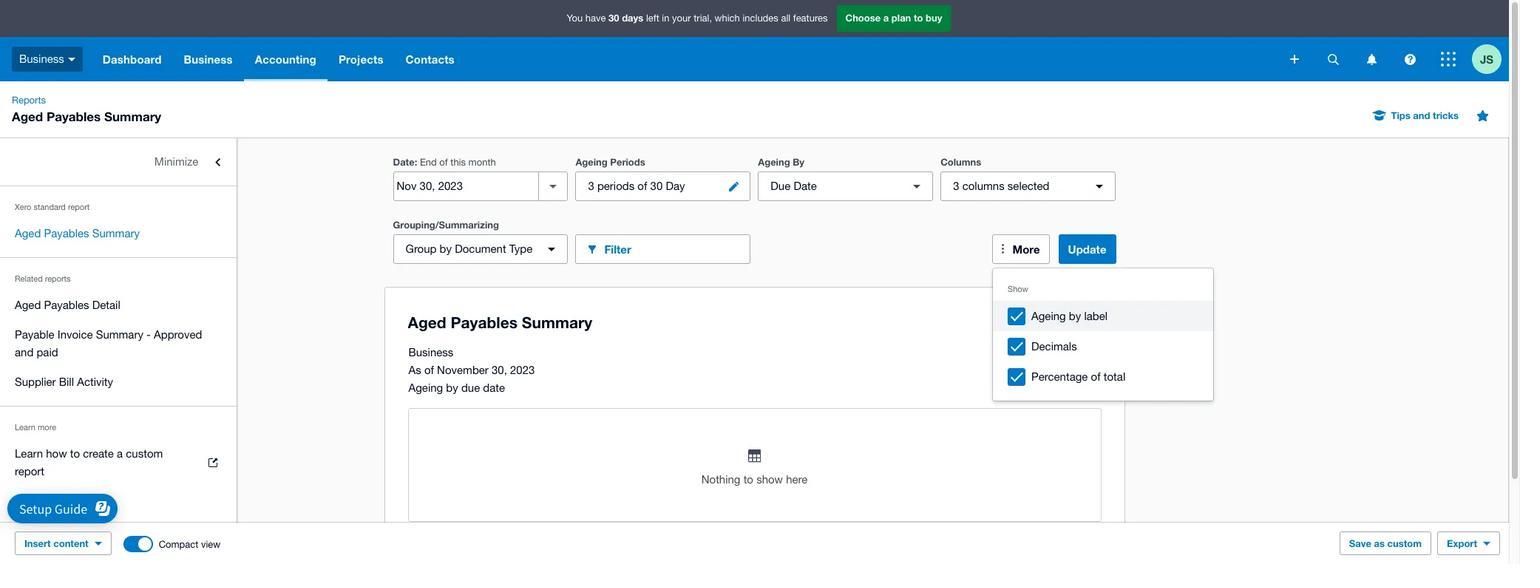 Task type: locate. For each thing, give the bounding box(es) containing it.
trial,
[[694, 13, 712, 24]]

list box containing ageing by label
[[993, 268, 1213, 401]]

label
[[1084, 310, 1108, 322]]

date
[[393, 156, 415, 168], [794, 180, 817, 192]]

1 learn from the top
[[15, 423, 35, 432]]

1 horizontal spatial report
[[68, 203, 90, 211]]

1 vertical spatial and
[[15, 346, 33, 359]]

plan
[[892, 12, 911, 24]]

0 horizontal spatial 3
[[588, 180, 594, 192]]

you
[[567, 13, 583, 24]]

compact view
[[159, 539, 220, 550]]

more button
[[992, 234, 1050, 264]]

2 learn from the top
[[15, 447, 43, 460]]

0 vertical spatial payables
[[46, 109, 101, 124]]

business inside dropdown button
[[184, 52, 233, 66]]

standard
[[34, 203, 66, 211]]

30
[[609, 12, 619, 24], [650, 180, 663, 192]]

aged payables detail link
[[0, 291, 237, 320]]

1 svg image from the left
[[1327, 54, 1339, 65]]

export button
[[1437, 532, 1500, 555]]

a inside the learn how to create a custom report
[[117, 447, 123, 460]]

learn more
[[15, 423, 56, 432]]

and inside button
[[1413, 109, 1430, 121]]

total
[[1104, 370, 1125, 383]]

1 3 from the left
[[588, 180, 594, 192]]

custom right as
[[1387, 538, 1422, 549]]

30 right have
[[609, 12, 619, 24]]

payables down reports "link" at the top of page
[[46, 109, 101, 124]]

2 vertical spatial by
[[446, 382, 458, 394]]

0 horizontal spatial report
[[15, 465, 44, 478]]

1 vertical spatial custom
[[1387, 538, 1422, 549]]

aged down reports "link" at the top of page
[[12, 109, 43, 124]]

0 horizontal spatial custom
[[126, 447, 163, 460]]

xero
[[15, 203, 31, 211]]

payable invoice summary - approved and paid
[[15, 328, 202, 359]]

summary down minimize button
[[92, 227, 140, 240]]

business as of november 30, 2023 ageing by due date
[[408, 346, 535, 394]]

have
[[585, 13, 606, 24]]

1 vertical spatial learn
[[15, 447, 43, 460]]

aged down xero
[[15, 227, 41, 240]]

by for ageing
[[1069, 310, 1081, 322]]

insert content
[[24, 538, 88, 549]]

projects button
[[327, 37, 395, 81]]

supplier
[[15, 376, 56, 388]]

business inside business as of november 30, 2023 ageing by due date
[[408, 346, 453, 359]]

learn for learn how to create a custom report
[[15, 447, 43, 460]]

1 horizontal spatial business
[[184, 52, 233, 66]]

0 horizontal spatial a
[[117, 447, 123, 460]]

0 vertical spatial summary
[[104, 109, 161, 124]]

business
[[19, 52, 64, 65], [184, 52, 233, 66], [408, 346, 453, 359]]

0 horizontal spatial business
[[19, 52, 64, 65]]

ageing periods
[[575, 156, 645, 168]]

0 vertical spatial custom
[[126, 447, 163, 460]]

1 vertical spatial by
[[1069, 310, 1081, 322]]

0 horizontal spatial 30
[[609, 12, 619, 24]]

aged for aged payables summary
[[15, 227, 41, 240]]

1 horizontal spatial a
[[883, 12, 889, 24]]

0 vertical spatial aged
[[12, 109, 43, 124]]

ageing up decimals
[[1031, 310, 1066, 322]]

svg image
[[1441, 52, 1456, 67], [1404, 54, 1415, 65], [1290, 55, 1299, 64], [68, 57, 75, 61]]

0 vertical spatial a
[[883, 12, 889, 24]]

ageing left by
[[758, 156, 790, 168]]

and right "tips"
[[1413, 109, 1430, 121]]

of right periods
[[638, 180, 647, 192]]

includes
[[743, 13, 778, 24]]

group containing ageing by label
[[993, 268, 1213, 401]]

1 vertical spatial report
[[15, 465, 44, 478]]

november
[[437, 364, 489, 376]]

projects
[[339, 52, 383, 66]]

save as custom
[[1349, 538, 1422, 549]]

and inside payable invoice summary - approved and paid
[[15, 346, 33, 359]]

and down payable
[[15, 346, 33, 359]]

tips and tricks button
[[1364, 104, 1468, 127]]

0 horizontal spatial svg image
[[1327, 54, 1339, 65]]

by left label
[[1069, 310, 1081, 322]]

summary inside aged payables summary link
[[92, 227, 140, 240]]

2 vertical spatial payables
[[44, 299, 89, 311]]

contacts
[[406, 52, 455, 66]]

to left the show
[[744, 473, 753, 486]]

compact
[[159, 539, 198, 550]]

of left total
[[1091, 370, 1101, 383]]

percentage of total
[[1031, 370, 1125, 383]]

periods
[[597, 180, 634, 192]]

learn left more
[[15, 423, 35, 432]]

a inside banner
[[883, 12, 889, 24]]

ageing inside button
[[1031, 310, 1066, 322]]

detail
[[92, 299, 120, 311]]

navigation
[[92, 37, 1280, 81]]

summary up minimize button
[[104, 109, 161, 124]]

aged inside reports aged payables summary
[[12, 109, 43, 124]]

custom inside button
[[1387, 538, 1422, 549]]

xero standard report
[[15, 203, 90, 211]]

custom
[[126, 447, 163, 460], [1387, 538, 1422, 549]]

learn inside the learn how to create a custom report
[[15, 447, 43, 460]]

show
[[756, 473, 783, 486]]

due date
[[771, 180, 817, 192]]

2 svg image from the left
[[1367, 54, 1376, 65]]

learn for learn more
[[15, 423, 35, 432]]

0 vertical spatial 30
[[609, 12, 619, 24]]

1 vertical spatial summary
[[92, 227, 140, 240]]

ageing by label button
[[993, 301, 1213, 331]]

2 vertical spatial to
[[744, 473, 753, 486]]

summary inside reports aged payables summary
[[104, 109, 161, 124]]

1 vertical spatial to
[[70, 447, 80, 460]]

filter button
[[575, 234, 751, 264]]

1 horizontal spatial and
[[1413, 109, 1430, 121]]

0 vertical spatial date
[[393, 156, 415, 168]]

3 inside button
[[588, 180, 594, 192]]

Report title field
[[404, 306, 1095, 340]]

2023
[[510, 364, 535, 376]]

ageing
[[575, 156, 608, 168], [758, 156, 790, 168], [1031, 310, 1066, 322], [408, 382, 443, 394]]

2 horizontal spatial business
[[408, 346, 453, 359]]

3 down columns
[[953, 180, 959, 192]]

of inside the date : end of this month
[[439, 157, 448, 168]]

2 3 from the left
[[953, 180, 959, 192]]

1 vertical spatial 30
[[650, 180, 663, 192]]

by down grouping/summarizing
[[440, 243, 452, 255]]

payables down xero standard report
[[44, 227, 89, 240]]

1 horizontal spatial 30
[[650, 180, 663, 192]]

payables for detail
[[44, 299, 89, 311]]

1 horizontal spatial date
[[794, 180, 817, 192]]

30 left day at the left of page
[[650, 180, 663, 192]]

decimals
[[1031, 340, 1077, 353]]

1 vertical spatial a
[[117, 447, 123, 460]]

to right how
[[70, 447, 80, 460]]

payables down reports
[[44, 299, 89, 311]]

custom right create
[[126, 447, 163, 460]]

svg image
[[1327, 54, 1339, 65], [1367, 54, 1376, 65]]

reports
[[12, 95, 46, 106]]

2 horizontal spatial to
[[914, 12, 923, 24]]

report
[[68, 203, 90, 211], [15, 465, 44, 478]]

0 horizontal spatial and
[[15, 346, 33, 359]]

list box
[[993, 268, 1213, 401]]

payables for summary
[[44, 227, 89, 240]]

of left 'this'
[[439, 157, 448, 168]]

report up aged payables summary
[[68, 203, 90, 211]]

1 vertical spatial date
[[794, 180, 817, 192]]

here
[[786, 473, 808, 486]]

ageing for ageing by
[[758, 156, 790, 168]]

js button
[[1472, 37, 1509, 81]]

aged down related
[[15, 299, 41, 311]]

by inside button
[[1069, 310, 1081, 322]]

aged payables summary link
[[0, 219, 237, 248]]

percentage of total button
[[993, 362, 1213, 392]]

1 vertical spatial aged
[[15, 227, 41, 240]]

group
[[993, 268, 1213, 401]]

of right as
[[424, 364, 434, 376]]

ageing down as
[[408, 382, 443, 394]]

3
[[588, 180, 594, 192], [953, 180, 959, 192]]

learn down 'learn more'
[[15, 447, 43, 460]]

paid
[[37, 346, 58, 359]]

1 horizontal spatial custom
[[1387, 538, 1422, 549]]

learn
[[15, 423, 35, 432], [15, 447, 43, 460]]

2 vertical spatial aged
[[15, 299, 41, 311]]

in
[[662, 13, 669, 24]]

3 left periods
[[588, 180, 594, 192]]

end
[[420, 157, 437, 168]]

as
[[408, 364, 421, 376]]

a left the plan
[[883, 12, 889, 24]]

date right 'due'
[[794, 180, 817, 192]]

Select end date field
[[394, 172, 539, 200]]

0 vertical spatial learn
[[15, 423, 35, 432]]

view
[[201, 539, 220, 550]]

selected
[[1008, 180, 1049, 192]]

to left "buy"
[[914, 12, 923, 24]]

of inside business as of november 30, 2023 ageing by due date
[[424, 364, 434, 376]]

ageing inside business as of november 30, 2023 ageing by due date
[[408, 382, 443, 394]]

0 horizontal spatial to
[[70, 447, 80, 460]]

1 vertical spatial payables
[[44, 227, 89, 240]]

summary left -
[[96, 328, 143, 341]]

summary inside payable invoice summary - approved and paid
[[96, 328, 143, 341]]

date left end
[[393, 156, 415, 168]]

aged payables summary
[[15, 227, 140, 240]]

0 vertical spatial by
[[440, 243, 452, 255]]

filter
[[604, 242, 631, 255]]

insert
[[24, 538, 51, 549]]

summary
[[104, 109, 161, 124], [92, 227, 140, 240], [96, 328, 143, 341]]

to
[[914, 12, 923, 24], [70, 447, 80, 460], [744, 473, 753, 486]]

by inside business as of november 30, 2023 ageing by due date
[[446, 382, 458, 394]]

by inside popup button
[[440, 243, 452, 255]]

1 horizontal spatial svg image
[[1367, 54, 1376, 65]]

contacts button
[[395, 37, 466, 81]]

ageing by
[[758, 156, 804, 168]]

report down 'learn more'
[[15, 465, 44, 478]]

nothing to show here
[[701, 473, 808, 486]]

dashboard link
[[92, 37, 173, 81]]

grouping/summarizing
[[393, 219, 499, 231]]

0 vertical spatial report
[[68, 203, 90, 211]]

as
[[1374, 538, 1385, 549]]

due
[[771, 180, 791, 192]]

banner
[[0, 0, 1509, 81]]

navigation containing dashboard
[[92, 37, 1280, 81]]

a right create
[[117, 447, 123, 460]]

minimize
[[154, 155, 198, 168]]

choose a plan to buy
[[845, 12, 942, 24]]

0 vertical spatial to
[[914, 12, 923, 24]]

content
[[53, 538, 88, 549]]

ageing for ageing by label
[[1031, 310, 1066, 322]]

of inside list box
[[1091, 370, 1101, 383]]

by left due
[[446, 382, 458, 394]]

0 vertical spatial and
[[1413, 109, 1430, 121]]

2 vertical spatial summary
[[96, 328, 143, 341]]

1 horizontal spatial 3
[[953, 180, 959, 192]]

document
[[455, 243, 506, 255]]

learn how to create a custom report link
[[0, 439, 237, 486]]

ageing up periods
[[575, 156, 608, 168]]



Task type: describe. For each thing, give the bounding box(es) containing it.
remove from favorites image
[[1468, 101, 1497, 130]]

reports aged payables summary
[[12, 95, 161, 124]]

summary for invoice
[[96, 328, 143, 341]]

bill
[[59, 376, 74, 388]]

report inside the learn how to create a custom report
[[15, 465, 44, 478]]

tips
[[1391, 109, 1410, 121]]

tricks
[[1433, 109, 1459, 121]]

type
[[509, 243, 533, 255]]

ageing for ageing periods
[[575, 156, 608, 168]]

which
[[715, 13, 740, 24]]

30 inside 3 periods of 30 day button
[[650, 180, 663, 192]]

dashboard
[[103, 52, 162, 66]]

by
[[793, 156, 804, 168]]

aged for aged payables detail
[[15, 299, 41, 311]]

insert content button
[[15, 532, 111, 555]]

related reports
[[15, 274, 71, 283]]

percentage
[[1031, 370, 1088, 383]]

nothing
[[701, 473, 740, 486]]

choose
[[845, 12, 881, 24]]

this
[[450, 157, 466, 168]]

activity
[[77, 376, 113, 388]]

30,
[[492, 364, 507, 376]]

1 horizontal spatial to
[[744, 473, 753, 486]]

30 inside banner
[[609, 12, 619, 24]]

save as custom button
[[1340, 532, 1431, 555]]

ageing by label
[[1031, 310, 1108, 322]]

decimals button
[[993, 331, 1213, 362]]

days
[[622, 12, 643, 24]]

3 periods of 30 day
[[588, 180, 685, 192]]

show
[[1008, 285, 1028, 294]]

0 horizontal spatial date
[[393, 156, 415, 168]]

date inside the due date "popup button"
[[794, 180, 817, 192]]

business button
[[0, 37, 92, 81]]

3 periods of 30 day button
[[575, 172, 751, 201]]

navigation inside banner
[[92, 37, 1280, 81]]

export
[[1447, 538, 1477, 549]]

aged payables detail
[[15, 299, 120, 311]]

tips and tricks
[[1391, 109, 1459, 121]]

due
[[461, 382, 480, 394]]

more
[[1013, 243, 1040, 256]]

-
[[146, 328, 151, 341]]

reports link
[[6, 93, 52, 108]]

supplier bill activity link
[[0, 367, 237, 397]]

due date button
[[758, 172, 933, 201]]

learn how to create a custom report
[[15, 447, 163, 478]]

to inside the learn how to create a custom report
[[70, 447, 80, 460]]

reports
[[45, 274, 71, 283]]

date
[[483, 382, 505, 394]]

payable invoice summary - approved and paid link
[[0, 320, 237, 367]]

3 for 3 periods of 30 day
[[588, 180, 594, 192]]

summary for payables
[[92, 227, 140, 240]]

day
[[666, 180, 685, 192]]

payable
[[15, 328, 54, 341]]

all
[[781, 13, 790, 24]]

month
[[468, 157, 496, 168]]

columns
[[962, 180, 1005, 192]]

banner containing js
[[0, 0, 1509, 81]]

to inside banner
[[914, 12, 923, 24]]

accounting button
[[244, 37, 327, 81]]

group by document type
[[406, 243, 533, 255]]

payables inside reports aged payables summary
[[46, 109, 101, 124]]

update button
[[1058, 234, 1116, 264]]

minimize button
[[0, 147, 237, 177]]

update
[[1068, 243, 1106, 256]]

business inside popup button
[[19, 52, 64, 65]]

group by document type button
[[393, 234, 568, 264]]

invoice
[[57, 328, 93, 341]]

save
[[1349, 538, 1371, 549]]

more
[[38, 423, 56, 432]]

supplier bill activity
[[15, 376, 113, 388]]

3 columns selected
[[953, 180, 1049, 192]]

your
[[672, 13, 691, 24]]

by for group
[[440, 243, 452, 255]]

accounting
[[255, 52, 316, 66]]

list of convenience dates image
[[539, 172, 568, 201]]

custom inside the learn how to create a custom report
[[126, 447, 163, 460]]

periods
[[610, 156, 645, 168]]

create
[[83, 447, 114, 460]]

3 for 3 columns selected
[[953, 180, 959, 192]]

how
[[46, 447, 67, 460]]

business button
[[173, 37, 244, 81]]

svg image inside business popup button
[[68, 57, 75, 61]]



Task type: vqa. For each thing, say whether or not it's contained in the screenshot.
Invoiced
no



